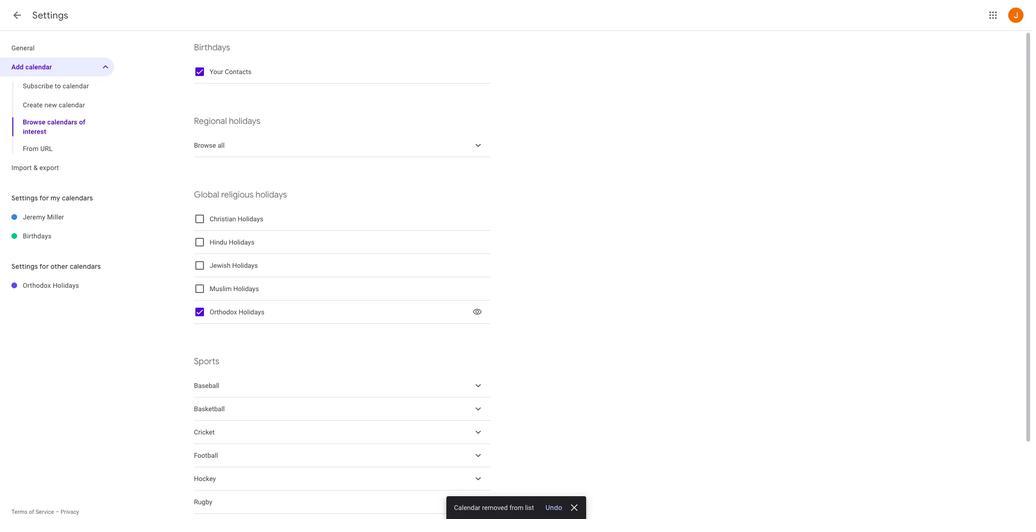 Task type: vqa. For each thing, say whether or not it's contained in the screenshot.
all
yes



Task type: describe. For each thing, give the bounding box(es) containing it.
1 vertical spatial orthodox
[[210, 309, 237, 316]]

christian holidays
[[210, 215, 263, 223]]

holidays right hindu
[[229, 239, 255, 246]]

birthdays link
[[23, 227, 114, 246]]

new
[[45, 101, 57, 109]]

from
[[23, 145, 39, 153]]

create new calendar
[[23, 101, 85, 109]]

sports
[[194, 357, 220, 368]]

hockey
[[194, 476, 216, 483]]

subscribe
[[23, 82, 53, 90]]

settings for settings
[[32, 10, 68, 21]]

jeremy miller tree item
[[0, 208, 114, 227]]

settings for my calendars
[[11, 194, 93, 203]]

settings for settings for my calendars
[[11, 194, 38, 203]]

browse all tree item
[[194, 134, 491, 157]]

add calendar
[[11, 63, 52, 71]]

removed
[[482, 505, 508, 512]]

&
[[33, 164, 38, 172]]

terms of service – privacy
[[11, 509, 79, 516]]

jeremy
[[23, 214, 45, 221]]

jewish holidays
[[210, 262, 258, 270]]

regional
[[194, 116, 227, 127]]

of inside browse calendars of interest
[[79, 118, 85, 126]]

privacy link
[[61, 509, 79, 516]]

import & export
[[11, 164, 59, 172]]

calendar inside tree item
[[25, 63, 52, 71]]

hockey tree item
[[194, 468, 491, 491]]

global
[[194, 190, 219, 201]]

tree containing general
[[0, 39, 114, 177]]

cricket tree item
[[194, 421, 491, 445]]

terms of service link
[[11, 509, 54, 516]]

holidays right muslim
[[233, 285, 259, 293]]

group containing subscribe to calendar
[[0, 77, 114, 158]]

orthodox holidays link
[[23, 276, 114, 295]]

terms
[[11, 509, 27, 516]]

jewish
[[210, 262, 231, 270]]

privacy
[[61, 509, 79, 516]]

my
[[51, 194, 60, 203]]

undo
[[545, 504, 562, 513]]

–
[[55, 509, 59, 516]]

birthdays inside tree item
[[23, 233, 52, 240]]

browse all
[[194, 142, 225, 149]]

all
[[218, 142, 225, 149]]

miller
[[47, 214, 64, 221]]

to
[[55, 82, 61, 90]]

regional holidays
[[194, 116, 261, 127]]

holidays down muslim holidays
[[239, 309, 265, 316]]

url
[[40, 145, 53, 153]]

hindu
[[210, 239, 227, 246]]

basketball
[[194, 406, 225, 413]]

subscribe to calendar
[[23, 82, 89, 90]]

birthdays tree item
[[0, 227, 114, 246]]

calendar
[[454, 505, 480, 512]]

import
[[11, 164, 32, 172]]

baseball
[[194, 382, 219, 390]]

global religious holidays
[[194, 190, 287, 201]]

football
[[194, 452, 218, 460]]



Task type: locate. For each thing, give the bounding box(es) containing it.
browse inside browse calendars of interest
[[23, 118, 46, 126]]

1 for from the top
[[39, 194, 49, 203]]

muslim holidays
[[210, 285, 259, 293]]

of right the terms
[[29, 509, 34, 516]]

for for other
[[39, 263, 49, 271]]

1 vertical spatial calendar
[[63, 82, 89, 90]]

go back image
[[11, 10, 23, 21]]

1 horizontal spatial orthodox holidays
[[210, 309, 265, 316]]

calendars for other
[[70, 263, 101, 271]]

holidays right jewish
[[232, 262, 258, 270]]

for
[[39, 194, 49, 203], [39, 263, 49, 271]]

0 vertical spatial browse
[[23, 118, 46, 126]]

add calendar tree item
[[0, 58, 114, 77]]

calendar for create new calendar
[[59, 101, 85, 109]]

jeremy miller
[[23, 214, 64, 221]]

settings for my calendars tree
[[0, 208, 114, 246]]

calendar right to
[[63, 82, 89, 90]]

settings
[[32, 10, 68, 21], [11, 194, 38, 203], [11, 263, 38, 271]]

orthodox holidays down settings for other calendars
[[23, 282, 79, 290]]

for left other
[[39, 263, 49, 271]]

2 vertical spatial calendars
[[70, 263, 101, 271]]

calendars down the create new calendar
[[47, 118, 77, 126]]

0 horizontal spatial browse
[[23, 118, 46, 126]]

service
[[36, 509, 54, 516]]

1 horizontal spatial browse
[[194, 142, 216, 149]]

calendar removed from list
[[454, 505, 534, 512]]

tree
[[0, 39, 114, 177]]

orthodox inside tree item
[[23, 282, 51, 290]]

orthodox
[[23, 282, 51, 290], [210, 309, 237, 316]]

0 vertical spatial for
[[39, 194, 49, 203]]

calendars up orthodox holidays link
[[70, 263, 101, 271]]

0 horizontal spatial birthdays
[[23, 233, 52, 240]]

1 horizontal spatial of
[[79, 118, 85, 126]]

of down the create new calendar
[[79, 118, 85, 126]]

0 horizontal spatial of
[[29, 509, 34, 516]]

holidays right 'regional'
[[229, 116, 261, 127]]

list
[[525, 505, 534, 512]]

settings right go back icon
[[32, 10, 68, 21]]

0 vertical spatial birthdays
[[194, 42, 230, 53]]

cricket
[[194, 429, 215, 437]]

settings up jeremy
[[11, 194, 38, 203]]

holidays
[[238, 215, 263, 223], [229, 239, 255, 246], [232, 262, 258, 270], [53, 282, 79, 290], [233, 285, 259, 293], [239, 309, 265, 316]]

calendars right my
[[62, 194, 93, 203]]

hindu holidays
[[210, 239, 255, 246]]

holidays down other
[[53, 282, 79, 290]]

1 vertical spatial birthdays
[[23, 233, 52, 240]]

settings for other calendars
[[11, 263, 101, 271]]

1 horizontal spatial orthodox
[[210, 309, 237, 316]]

1 vertical spatial settings
[[11, 194, 38, 203]]

browse inside tree item
[[194, 142, 216, 149]]

settings left other
[[11, 263, 38, 271]]

1 vertical spatial calendars
[[62, 194, 93, 203]]

orthodox holidays tree item
[[0, 276, 114, 295]]

browse for browse all
[[194, 142, 216, 149]]

0 vertical spatial of
[[79, 118, 85, 126]]

your contacts
[[210, 68, 252, 76]]

basketball tree item
[[194, 398, 491, 421]]

0 vertical spatial orthodox holidays
[[23, 282, 79, 290]]

calendars
[[47, 118, 77, 126], [62, 194, 93, 203], [70, 263, 101, 271]]

1 vertical spatial orthodox holidays
[[210, 309, 265, 316]]

calendar
[[25, 63, 52, 71], [63, 82, 89, 90], [59, 101, 85, 109]]

muslim
[[210, 285, 232, 293]]

contacts
[[225, 68, 252, 76]]

for left my
[[39, 194, 49, 203]]

calendars for my
[[62, 194, 93, 203]]

create
[[23, 101, 43, 109]]

orthodox holidays down muslim holidays
[[210, 309, 265, 316]]

1 vertical spatial for
[[39, 263, 49, 271]]

2 vertical spatial settings
[[11, 263, 38, 271]]

1 vertical spatial holidays
[[256, 190, 287, 201]]

birthdays down jeremy
[[23, 233, 52, 240]]

browse left all
[[194, 142, 216, 149]]

2 vertical spatial calendar
[[59, 101, 85, 109]]

for for my
[[39, 194, 49, 203]]

group
[[0, 77, 114, 158]]

1 horizontal spatial birthdays
[[194, 42, 230, 53]]

religious
[[221, 190, 254, 201]]

0 vertical spatial orthodox
[[23, 282, 51, 290]]

rugby
[[194, 499, 212, 507]]

your
[[210, 68, 223, 76]]

of
[[79, 118, 85, 126], [29, 509, 34, 516]]

orthodox holidays inside tree item
[[23, 282, 79, 290]]

interest
[[23, 128, 46, 136]]

birthdays
[[194, 42, 230, 53], [23, 233, 52, 240]]

from url
[[23, 145, 53, 153]]

holidays inside tree item
[[53, 282, 79, 290]]

holidays
[[229, 116, 261, 127], [256, 190, 287, 201]]

1 vertical spatial of
[[29, 509, 34, 516]]

other
[[51, 263, 68, 271]]

browse calendars of interest
[[23, 118, 85, 136]]

2 for from the top
[[39, 263, 49, 271]]

settings for settings for other calendars
[[11, 263, 38, 271]]

christian
[[210, 215, 236, 223]]

1 vertical spatial browse
[[194, 142, 216, 149]]

orthodox down settings for other calendars
[[23, 282, 51, 290]]

0 vertical spatial settings
[[32, 10, 68, 21]]

birthdays up the your
[[194, 42, 230, 53]]

general
[[11, 44, 35, 52]]

orthodox down muslim
[[210, 309, 237, 316]]

calendar right new
[[59, 101, 85, 109]]

0 vertical spatial calendar
[[25, 63, 52, 71]]

orthodox holidays
[[23, 282, 79, 290], [210, 309, 265, 316]]

calendars inside browse calendars of interest
[[47, 118, 77, 126]]

calendar for subscribe to calendar
[[63, 82, 89, 90]]

export
[[39, 164, 59, 172]]

baseball tree item
[[194, 375, 491, 398]]

browse
[[23, 118, 46, 126], [194, 142, 216, 149]]

0 vertical spatial calendars
[[47, 118, 77, 126]]

undo button
[[542, 504, 566, 513]]

calendar up subscribe
[[25, 63, 52, 71]]

0 horizontal spatial orthodox holidays
[[23, 282, 79, 290]]

holidays right religious at the top of page
[[256, 190, 287, 201]]

add
[[11, 63, 24, 71]]

settings heading
[[32, 10, 68, 21]]

browse up interest at the left top of page
[[23, 118, 46, 126]]

0 vertical spatial holidays
[[229, 116, 261, 127]]

holidays down global religious holidays
[[238, 215, 263, 223]]

football tree item
[[194, 445, 491, 468]]

from
[[509, 505, 524, 512]]

0 horizontal spatial orthodox
[[23, 282, 51, 290]]

browse for browse calendars of interest
[[23, 118, 46, 126]]



